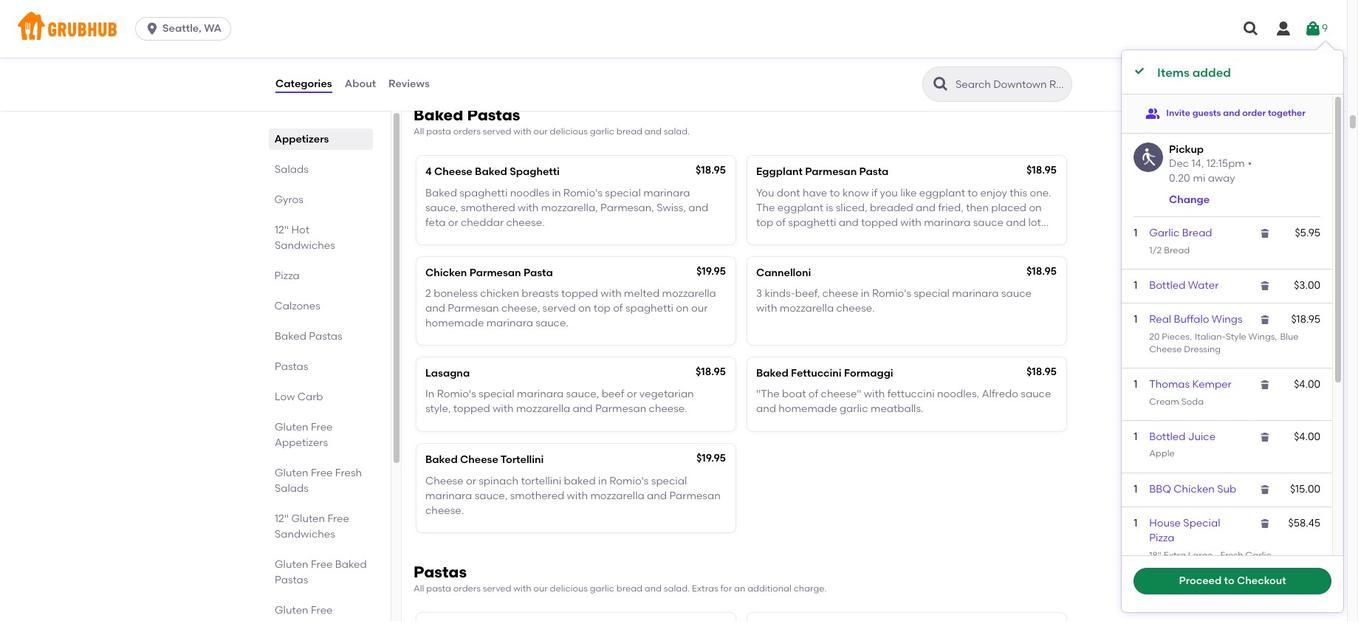 Task type: vqa. For each thing, say whether or not it's contained in the screenshot.
second $4.00 from the bottom of the Items added tooltip
yes



Task type: describe. For each thing, give the bounding box(es) containing it.
baked left spaghetti on the left top
[[475, 166, 507, 178]]

marinara inside the in romio's special marinara sauce, beef or vegetarian style, topped with mozzarella and parmesan cheese.
[[517, 388, 564, 400]]

1 horizontal spatial eggplant
[[919, 187, 965, 199]]

svg image for bottled juice
[[1260, 431, 1271, 443]]

bread inside baked pastas all pasta orders served with our delicious garlic bread and salad.
[[617, 126, 643, 137]]

2
[[425, 287, 431, 300]]

1 for bbq chicken sub
[[1134, 483, 1138, 496]]

bbq
[[1149, 483, 1171, 496]]

marinara inside you dont have to know if you like eggplant to enjoy this one. the eggplant is sliced, breaded and fried, then placed on top of spaghetti and topped with marinara sauce and lots of melted mozzarella.
[[924, 217, 971, 229]]

spaghetti inside the baked spaghetti noodles in romio's special marinara sauce, smothered with mozzarella, parmesan, swiss, and feta or cheddar cheese.
[[460, 187, 508, 199]]

and inside baked pastas all pasta orders served with our delicious garlic bread and salad.
[[645, 126, 662, 137]]

real
[[1149, 313, 1172, 326]]

in inside the baked spaghetti noodles in romio's special marinara sauce, smothered with mozzarella, parmesan, swiss, and feta or cheddar cheese.
[[552, 187, 561, 199]]

this
[[1010, 187, 1027, 199]]

cheese for baked
[[434, 166, 473, 178]]

pastas inside baked pastas all pasta orders served with our delicious garlic bread and salad.
[[467, 106, 520, 124]]

or inside the in romio's special marinara sauce, beef or vegetarian style, topped with mozzarella and parmesan cheese.
[[627, 388, 637, 400]]

with inside "3 kinds-beef, cheese in romio's special marinara sauce with mozzarella cheese."
[[756, 302, 777, 315]]

boat
[[782, 388, 806, 400]]

sandwiches inside '12" gluten free sandwiches'
[[275, 528, 335, 541]]

noodles,
[[937, 388, 980, 400]]

garlic inside "the boat of cheese" with fettuccini noodles, alfredo sauce and homemade garlic meatballs.
[[840, 403, 868, 415]]

noodles
[[510, 187, 550, 199]]

in inside "3 kinds-beef, cheese in romio's special marinara sauce with mozzarella cheese."
[[861, 287, 870, 300]]

guests
[[1193, 108, 1221, 118]]

smothered inside the baked spaghetti noodles in romio's special marinara sauce, smothered with mozzarella, parmesan, swiss, and feta or cheddar cheese.
[[461, 202, 515, 214]]

pasta for chicken parmesan pasta
[[524, 266, 553, 279]]

or inside 'cheese or spinach tortellini baked in romio's special marinara sauce, smothered with mozzarella and parmesan cheese.'
[[466, 475, 476, 487]]

topped inside you dont have to know if you like eggplant to enjoy this one. the eggplant is sliced, breaded and fried, then placed on top of spaghetti and topped with marinara sauce and lots of melted mozzarella.
[[861, 217, 898, 229]]

and inside the in romio's special marinara sauce, beef or vegetarian style, topped with mozzarella and parmesan cheese.
[[573, 403, 593, 415]]

large
[[1188, 550, 1213, 560]]

extras
[[692, 583, 718, 594]]

invite guests and order together button
[[1146, 100, 1306, 127]]

0 horizontal spatial to
[[830, 187, 840, 199]]

sauce, inside the in romio's special marinara sauce, beef or vegetarian style, topped with mozzarella and parmesan cheese.
[[566, 388, 599, 400]]

house special pizza link
[[1149, 517, 1221, 545]]

style,
[[425, 403, 451, 415]]

special inside the baked spaghetti noodles in romio's special marinara sauce, smothered with mozzarella, parmesan, swiss, and feta or cheddar cheese.
[[605, 187, 641, 199]]

with inside "the boat of cheese" with fettuccini noodles, alfredo sauce and homemade garlic meatballs.
[[864, 388, 885, 400]]

$18.95 for one.
[[1027, 164, 1057, 177]]

bbq chicken sub link
[[1149, 483, 1237, 496]]

about button
[[344, 58, 377, 111]]

cheese. inside 'cheese or spinach tortellini baked in romio's special marinara sauce, smothered with mozzarella and parmesan cheese.'
[[425, 505, 464, 517]]

water
[[1188, 279, 1219, 292]]

our inside pastas all pasta orders served with our delicious garlic bread and salad. extras for an additional charge.
[[534, 583, 548, 594]]

then
[[966, 202, 989, 214]]

placed
[[991, 202, 1027, 214]]

bottled juice
[[1149, 431, 1216, 443]]

away
[[1208, 172, 1235, 185]]

gluten free appetizers
[[275, 421, 333, 449]]

garlic bread link
[[1149, 227, 1212, 240]]

•
[[1248, 157, 1252, 170]]

$4.00 for bottled juice
[[1294, 431, 1321, 443]]

together
[[1268, 108, 1306, 118]]

0 horizontal spatial chicken
[[425, 266, 467, 279]]

gluten for gluten free appetizers
[[275, 421, 308, 434]]

and inside 2 boneless chicken breasts topped with melted mozzarella and parmesan cheese, served on top of spaghetti on our homemade marinara sauce.
[[425, 302, 445, 315]]

3 inside choose any 3 pizza toppings. additional toppings for an additional charge.
[[487, 31, 493, 44]]

pasta inside baked pastas all pasta orders served with our delicious garlic bread and salad.
[[426, 126, 451, 137]]

0 horizontal spatial pizza
[[275, 270, 300, 282]]

to inside proceed to checkout button
[[1224, 575, 1235, 587]]

spaghetti inside 2 boneless chicken breasts topped with melted mozzarella and parmesan cheese, served on top of spaghetti on our homemade marinara sauce.
[[626, 302, 674, 315]]

chicken
[[480, 287, 519, 300]]

pasta inside pastas all pasta orders served with our delicious garlic bread and salad. extras for an additional charge.
[[426, 583, 451, 594]]

with inside 'cheese or spinach tortellini baked in romio's special marinara sauce, smothered with mozzarella and parmesan cheese.'
[[567, 490, 588, 502]]

$18.95 for meatballs.
[[1027, 365, 1057, 378]]

salad. inside baked pastas all pasta orders served with our delicious garlic bread and salad.
[[664, 126, 690, 137]]

cheese. inside "3 kinds-beef, cheese in romio's special marinara sauce with mozzarella cheese."
[[836, 302, 875, 315]]

1 for bottled juice
[[1134, 431, 1138, 443]]

1 for bottled water
[[1134, 279, 1138, 292]]

pieces
[[1162, 331, 1190, 342]]

cheese. inside the baked spaghetti noodles in romio's special marinara sauce, smothered with mozzarella, parmesan, swiss, and feta or cheddar cheese.
[[506, 217, 545, 229]]

beef
[[602, 388, 624, 400]]

1 for garlic bread
[[1134, 227, 1138, 240]]

choose any 3 pizza toppings. additional toppings for an additional charge.
[[425, 31, 704, 59]]

delicious inside baked pastas all pasta orders served with our delicious garlic bread and salad.
[[550, 126, 588, 137]]

served inside pastas all pasta orders served with our delicious garlic bread and salad. extras for an additional charge.
[[483, 583, 511, 594]]

baked pastas all pasta orders served with our delicious garlic bread and salad.
[[414, 106, 690, 137]]

baked for baked spaghetti noodles in romio's special marinara sauce, smothered with mozzarella, parmesan, swiss, and feta or cheddar cheese.
[[425, 187, 457, 199]]

sauce, inside 'cheese or spinach tortellini baked in romio's special marinara sauce, smothered with mozzarella and parmesan cheese.'
[[475, 490, 508, 502]]

pizza inside house special pizza
[[1149, 532, 1175, 545]]

in inside 'cheese or spinach tortellini baked in romio's special marinara sauce, smothered with mozzarella and parmesan cheese.'
[[598, 475, 607, 487]]

proceed
[[1179, 575, 1222, 587]]

free for fresh
[[311, 467, 333, 479]]

top inside 2 boneless chicken breasts topped with melted mozzarella and parmesan cheese, served on top of spaghetti on our homemade marinara sauce.
[[594, 302, 611, 315]]

1 for house special pizza
[[1134, 517, 1138, 530]]

dressing
[[1184, 344, 1221, 355]]

blue
[[1280, 331, 1299, 342]]

$58.45
[[1289, 517, 1321, 530]]

our inside baked pastas all pasta orders served with our delicious garlic bread and salad.
[[534, 126, 548, 137]]

and inside "the boat of cheese" with fettuccini noodles, alfredo sauce and homemade garlic meatballs.
[[756, 403, 776, 415]]

sauce for alfredo
[[1021, 388, 1051, 400]]

is
[[826, 202, 833, 214]]

swiss,
[[657, 202, 686, 214]]

all inside pastas all pasta orders served with our delicious garlic bread and salad. extras for an additional charge.
[[414, 583, 424, 594]]

lasagna
[[425, 367, 470, 379]]

items
[[1157, 66, 1190, 80]]

you
[[880, 187, 898, 199]]

mi
[[1193, 172, 1206, 185]]

romio's inside 'cheese or spinach tortellini baked in romio's special marinara sauce, smothered with mozzarella and parmesan cheese.'
[[610, 475, 649, 487]]

any
[[466, 31, 485, 44]]

Search Downtown Romio's Pizza and Pasta search field
[[954, 78, 1067, 92]]

bbq chicken sub
[[1149, 483, 1237, 496]]

toppings
[[628, 31, 672, 44]]

1 horizontal spatial to
[[968, 187, 978, 199]]

additional inside pastas all pasta orders served with our delicious garlic bread and salad. extras for an additional charge.
[[748, 583, 792, 594]]

and inside the baked spaghetti noodles in romio's special marinara sauce, smothered with mozzarella, parmesan, swiss, and feta or cheddar cheese.
[[689, 202, 709, 214]]

hot
[[291, 224, 309, 236]]

choose
[[425, 31, 464, 44]]

boneless
[[434, 287, 478, 300]]

with inside pastas all pasta orders served with our delicious garlic bread and salad. extras for an additional charge.
[[514, 583, 532, 594]]

and inside pastas all pasta orders served with our delicious garlic bread and salad. extras for an additional charge.
[[645, 583, 662, 594]]

special inside "3 kinds-beef, cheese in romio's special marinara sauce with mozzarella cheese."
[[914, 287, 950, 300]]

top inside you dont have to know if you like eggplant to enjoy this one. the eggplant is sliced, breaded and fried, then placed on top of spaghetti and topped with marinara sauce and lots of melted mozzarella.
[[756, 217, 773, 229]]

appetizers inside gluten free appetizers
[[275, 437, 328, 449]]

added
[[1193, 66, 1231, 80]]

with inside you dont have to know if you like eggplant to enjoy this one. the eggplant is sliced, breaded and fried, then placed on top of spaghetti and topped with marinara sauce and lots of melted mozzarella.
[[901, 217, 922, 229]]

12" gluten free sandwiches
[[275, 513, 349, 541]]

have
[[803, 187, 827, 199]]

marinara inside 'cheese or spinach tortellini baked in romio's special marinara sauce, smothered with mozzarella and parmesan cheese.'
[[425, 490, 472, 502]]

$15.00
[[1290, 483, 1321, 496]]

parmesan,
[[601, 202, 654, 214]]

svg image for bottled water
[[1260, 280, 1271, 292]]

reviews button
[[388, 58, 430, 111]]

romio's inside "3 kinds-beef, cheese in romio's special marinara sauce with mozzarella cheese."
[[872, 287, 912, 300]]

topped inside the in romio's special marinara sauce, beef or vegetarian style, topped with mozzarella and parmesan cheese.
[[453, 403, 490, 415]]

served inside 2 boneless chicken breasts topped with melted mozzarella and parmesan cheese, served on top of spaghetti on our homemade marinara sauce.
[[543, 302, 576, 315]]

charge. inside choose any 3 pizza toppings. additional toppings for an additional charge.
[[479, 46, 518, 59]]

kinds-
[[765, 287, 795, 300]]

1 for thomas kemper
[[1134, 379, 1138, 391]]

free for baked
[[311, 558, 333, 571]]

parmesan inside 2 boneless chicken breasts topped with melted mozzarella and parmesan cheese, served on top of spaghetti on our homemade marinara sauce.
[[448, 302, 499, 315]]

calzones
[[275, 300, 321, 312]]

gyros
[[275, 194, 304, 206]]

gluten free pastas
[[275, 604, 333, 621]]

4
[[425, 166, 432, 178]]

bottled for bottled juice
[[1149, 431, 1186, 443]]

pizza
[[496, 31, 521, 44]]

parmesan inside 'cheese or spinach tortellini baked in romio's special marinara sauce, smothered with mozzarella and parmesan cheese.'
[[669, 490, 721, 502]]

cheese inside 'cheese or spinach tortellini baked in romio's special marinara sauce, smothered with mozzarella and parmesan cheese.'
[[425, 475, 464, 487]]

crust
[[1149, 563, 1173, 573]]

for inside choose any 3 pizza toppings. additional toppings for an additional charge.
[[675, 31, 688, 44]]

cheese for tortellini
[[460, 454, 498, 466]]

delicious inside pastas all pasta orders served with our delicious garlic bread and salad. extras for an additional charge.
[[550, 583, 588, 594]]

bottled water link
[[1149, 279, 1219, 292]]

gluten free fresh salads
[[275, 467, 362, 495]]

proceed to checkout button
[[1134, 568, 1332, 595]]

on inside you dont have to know if you like eggplant to enjoy this one. the eggplant is sliced, breaded and fried, then placed on top of spaghetti and topped with marinara sauce and lots of melted mozzarella.
[[1029, 202, 1042, 214]]

spaghetti inside you dont have to know if you like eggplant to enjoy this one. the eggplant is sliced, breaded and fried, then placed on top of spaghetti and topped with marinara sauce and lots of melted mozzarella.
[[788, 217, 836, 229]]

cannelloni
[[756, 266, 811, 279]]

spinach
[[479, 475, 519, 487]]

fresh inside 'gluten free fresh salads'
[[335, 467, 362, 479]]

and inside button
[[1223, 108, 1240, 118]]

chicken parmesan pasta
[[425, 266, 553, 279]]

1 appetizers from the top
[[275, 133, 329, 146]]

marinara inside "3 kinds-beef, cheese in romio's special marinara sauce with mozzarella cheese."
[[952, 287, 999, 300]]

romio's inside the baked spaghetti noodles in romio's special marinara sauce, smothered with mozzarella, parmesan, swiss, and feta or cheddar cheese.
[[563, 187, 603, 199]]

one.
[[1030, 187, 1051, 199]]

garlic inside baked pastas all pasta orders served with our delicious garlic bread and salad.
[[590, 126, 614, 137]]

romio's inside the in romio's special marinara sauce, beef or vegetarian style, topped with mozzarella and parmesan cheese.
[[437, 388, 476, 400]]

garlic inside fresh garlic crust
[[1246, 550, 1272, 560]]

or inside the baked spaghetti noodles in romio's special marinara sauce, smothered with mozzarella, parmesan, swiss, and feta or cheddar cheese.
[[448, 217, 458, 229]]

eggplant
[[756, 166, 803, 178]]

cream
[[1149, 396, 1179, 407]]

svg image inside 9 button
[[1304, 20, 1322, 38]]

pickup dec 14, 12:15pm • 0.20 mi away
[[1169, 143, 1252, 185]]

4 cheese baked spaghetti
[[425, 166, 560, 178]]

thomas kemper
[[1149, 379, 1232, 391]]

juice
[[1188, 431, 1216, 443]]

0 horizontal spatial wings
[[1212, 313, 1243, 326]]

marinara inside the baked spaghetti noodles in romio's special marinara sauce, smothered with mozzarella, parmesan, swiss, and feta or cheddar cheese.
[[643, 187, 690, 199]]

free inside '12" gluten free sandwiches'
[[327, 513, 349, 525]]

items added
[[1157, 66, 1231, 80]]

salad. inside pastas all pasta orders served with our delicious garlic bread and salad. extras for an additional charge.
[[664, 583, 690, 594]]

blue cheese dressing
[[1149, 331, 1299, 355]]

breaded
[[870, 202, 913, 214]]

0 vertical spatial garlic
[[1149, 227, 1180, 240]]

bottled water
[[1149, 279, 1219, 292]]

baked for baked pastas all pasta orders served with our delicious garlic bread and salad.
[[414, 106, 463, 124]]

an inside pastas all pasta orders served with our delicious garlic bread and salad. extras for an additional charge.
[[734, 583, 745, 594]]



Task type: locate. For each thing, give the bounding box(es) containing it.
appetizers up 'gluten free fresh salads' on the left of page
[[275, 437, 328, 449]]

eggplant
[[919, 187, 965, 199], [778, 202, 824, 214]]

2 all from the top
[[414, 583, 424, 594]]

0 horizontal spatial for
[[675, 31, 688, 44]]

bread
[[617, 126, 643, 137], [617, 583, 643, 594]]

0 vertical spatial homemade
[[425, 317, 484, 330]]

1 vertical spatial chicken
[[1174, 483, 1215, 496]]

for inside pastas all pasta orders served with our delicious garlic bread and salad. extras for an additional charge.
[[720, 583, 732, 594]]

1 vertical spatial eggplant
[[778, 202, 824, 214]]

real buffalo wings link
[[1149, 313, 1243, 326]]

12" for 12" gluten free sandwiches
[[275, 513, 289, 525]]

1 bread from the top
[[617, 126, 643, 137]]

1 horizontal spatial additional
[[748, 583, 792, 594]]

free down '12" gluten free sandwiches'
[[311, 558, 333, 571]]

you dont have to know if you like eggplant to enjoy this one. the eggplant is sliced, breaded and fried, then placed on top of spaghetti and topped with marinara sauce and lots of melted mozzarella.
[[756, 187, 1051, 244]]

0 horizontal spatial additional
[[425, 46, 477, 59]]

3 inside "3 kinds-beef, cheese in romio's special marinara sauce with mozzarella cheese."
[[756, 287, 762, 300]]

to up is
[[830, 187, 840, 199]]

1 vertical spatial in
[[861, 287, 870, 300]]

mozzarella inside the in romio's special marinara sauce, beef or vegetarian style, topped with mozzarella and parmesan cheese.
[[516, 403, 570, 415]]

sandwiches up gluten free baked pastas
[[275, 528, 335, 541]]

lots
[[1029, 217, 1046, 229]]

1 vertical spatial garlic
[[840, 403, 868, 415]]

1 horizontal spatial fresh
[[1220, 550, 1243, 560]]

1 pasta from the top
[[426, 126, 451, 137]]

18"
[[1149, 550, 1162, 560]]

1 horizontal spatial melted
[[769, 232, 804, 244]]

with inside 2 boneless chicken breasts topped with melted mozzarella and parmesan cheese, served on top of spaghetti on our homemade marinara sauce.
[[601, 287, 622, 300]]

1 vertical spatial an
[[734, 583, 745, 594]]

cheese for dressing
[[1149, 344, 1182, 355]]

0 horizontal spatial charge.
[[479, 46, 518, 59]]

appetizers down categories button
[[275, 133, 329, 146]]

cheese. down the vegetarian
[[649, 403, 687, 415]]

1 left bottled juice link
[[1134, 431, 1138, 443]]

baked down '12" gluten free sandwiches'
[[335, 558, 367, 571]]

cheese down baked cheese tortellini
[[425, 475, 464, 487]]

for right the "extras"
[[720, 583, 732, 594]]

wings right style
[[1249, 331, 1275, 342]]

marinara
[[643, 187, 690, 199], [924, 217, 971, 229], [952, 287, 999, 300], [487, 317, 533, 330], [517, 388, 564, 400], [425, 490, 472, 502]]

svg image inside seattle, wa button
[[145, 21, 160, 36]]

0 horizontal spatial garlic
[[1149, 227, 1180, 240]]

2 vertical spatial topped
[[453, 403, 490, 415]]

$4.00 up the $15.00
[[1294, 431, 1321, 443]]

2 vertical spatial sauce
[[1021, 388, 1051, 400]]

cheese down "pieces"
[[1149, 344, 1182, 355]]

enjoy
[[981, 187, 1007, 199]]

1 horizontal spatial top
[[756, 217, 773, 229]]

1 12" from the top
[[275, 224, 289, 236]]

topped right style,
[[453, 403, 490, 415]]

chicken inside "items added" tooltip
[[1174, 483, 1215, 496]]

to down fresh garlic crust
[[1224, 575, 1235, 587]]

1 vertical spatial smothered
[[510, 490, 565, 502]]

2 pasta from the top
[[426, 583, 451, 594]]

with inside the baked spaghetti noodles in romio's special marinara sauce, smothered with mozzarella, parmesan, swiss, and feta or cheddar cheese.
[[518, 202, 539, 214]]

1 vertical spatial served
[[543, 302, 576, 315]]

salads up gyros
[[275, 163, 309, 176]]

1 salads from the top
[[275, 163, 309, 176]]

2 horizontal spatial in
[[861, 287, 870, 300]]

0 vertical spatial in
[[552, 187, 561, 199]]

0 vertical spatial all
[[414, 126, 424, 137]]

$18.95 for and
[[696, 365, 726, 378]]

2 vertical spatial served
[[483, 583, 511, 594]]

1 horizontal spatial for
[[720, 583, 732, 594]]

2 1 from the top
[[1134, 279, 1138, 292]]

9 button
[[1304, 16, 1328, 42]]

1 vertical spatial pasta
[[426, 583, 451, 594]]

special inside the in romio's special marinara sauce, beef or vegetarian style, topped with mozzarella and parmesan cheese.
[[479, 388, 515, 400]]

smothered down "tortellini"
[[510, 490, 565, 502]]

free down carb at the bottom left
[[311, 421, 333, 434]]

1 left garlic bread
[[1134, 227, 1138, 240]]

baked down style,
[[425, 454, 458, 466]]

smothered inside 'cheese or spinach tortellini baked in romio's special marinara sauce, smothered with mozzarella and parmesan cheese.'
[[510, 490, 565, 502]]

1 horizontal spatial 3
[[756, 287, 762, 300]]

homemade
[[425, 317, 484, 330], [779, 403, 837, 415]]

gluten inside 'gluten free fresh salads'
[[275, 467, 308, 479]]

1 left house
[[1134, 517, 1138, 530]]

salads inside 'gluten free fresh salads'
[[275, 482, 309, 495]]

additional down choose
[[425, 46, 477, 59]]

0 vertical spatial orders
[[453, 126, 481, 137]]

cheese.
[[506, 217, 545, 229], [836, 302, 875, 315], [649, 403, 687, 415], [425, 505, 464, 517]]

sauce, up feta at the top left
[[425, 202, 458, 214]]

pasta up breasts
[[524, 266, 553, 279]]

0 horizontal spatial fresh
[[335, 467, 362, 479]]

house
[[1149, 517, 1181, 530]]

3 left kinds-
[[756, 287, 762, 300]]

12" inside '12" gluten free sandwiches'
[[275, 513, 289, 525]]

0 vertical spatial salad.
[[664, 126, 690, 137]]

to up then
[[968, 187, 978, 199]]

fresh inside fresh garlic crust
[[1220, 550, 1243, 560]]

romio's down lasagna
[[437, 388, 476, 400]]

1 vertical spatial bread
[[617, 583, 643, 594]]

pizza
[[275, 270, 300, 282], [1149, 532, 1175, 545]]

in
[[552, 187, 561, 199], [861, 287, 870, 300], [598, 475, 607, 487]]

of inside 2 boneless chicken breasts topped with melted mozzarella and parmesan cheese, served on top of spaghetti on our homemade marinara sauce.
[[613, 302, 623, 315]]

garlic up 1/2 bread
[[1149, 227, 1180, 240]]

romio's right cheese
[[872, 287, 912, 300]]

sauce, left beef at the left bottom of page
[[566, 388, 599, 400]]

1 vertical spatial bread
[[1164, 245, 1190, 255]]

2 vertical spatial spaghetti
[[626, 302, 674, 315]]

change
[[1169, 194, 1210, 206]]

apple
[[1149, 449, 1175, 459]]

bread up 1/2 bread
[[1182, 227, 1212, 240]]

bottled for bottled water
[[1149, 279, 1186, 292]]

1 horizontal spatial pasta
[[859, 166, 889, 178]]

baked for baked cheese tortellini
[[425, 454, 458, 466]]

special
[[605, 187, 641, 199], [914, 287, 950, 300], [479, 388, 515, 400], [651, 475, 687, 487]]

18" extra large
[[1149, 550, 1215, 560]]

pizza up calzones
[[275, 270, 300, 282]]

homemade inside 2 boneless chicken breasts topped with melted mozzarella and parmesan cheese, served on top of spaghetti on our homemade marinara sauce.
[[425, 317, 484, 330]]

fried,
[[938, 202, 964, 214]]

garlic bread
[[1149, 227, 1212, 240]]

12" inside 12" hot sandwiches
[[275, 224, 289, 236]]

sauce.
[[536, 317, 569, 330]]

0 vertical spatial sauce,
[[425, 202, 458, 214]]

about
[[345, 77, 376, 90]]

1 vertical spatial fresh
[[1220, 550, 1243, 560]]

topped down breaded
[[861, 217, 898, 229]]

fresh garlic crust
[[1149, 550, 1272, 573]]

2 horizontal spatial to
[[1224, 575, 1235, 587]]

served inside baked pastas all pasta orders served with our delicious garlic bread and salad.
[[483, 126, 511, 137]]

baked cheese tortellini
[[425, 454, 544, 466]]

0 vertical spatial served
[[483, 126, 511, 137]]

free down gluten free appetizers at the left
[[311, 467, 333, 479]]

baked for baked pastas
[[275, 330, 306, 343]]

baked inside the baked spaghetti noodles in romio's special marinara sauce, smothered with mozzarella, parmesan, swiss, and feta or cheddar cheese.
[[425, 187, 457, 199]]

1 vertical spatial 3
[[756, 287, 762, 300]]

fettuccini
[[888, 388, 935, 400]]

fresh up '12" gluten free sandwiches'
[[335, 467, 362, 479]]

1 horizontal spatial an
[[734, 583, 745, 594]]

2 horizontal spatial topped
[[861, 217, 898, 229]]

change button
[[1169, 193, 1210, 208]]

gluten inside '12" gluten free sandwiches'
[[291, 513, 325, 525]]

1 vertical spatial appetizers
[[275, 437, 328, 449]]

1 vertical spatial all
[[414, 583, 424, 594]]

meatballs.
[[871, 403, 924, 415]]

1 delicious from the top
[[550, 126, 588, 137]]

svg image for thomas kemper
[[1260, 379, 1271, 391]]

1 left bbq
[[1134, 483, 1138, 496]]

1 $19.95 from the top
[[696, 265, 726, 277]]

1 horizontal spatial homemade
[[779, 403, 837, 415]]

chicken left "sub"
[[1174, 483, 1215, 496]]

0 horizontal spatial pasta
[[524, 266, 553, 279]]

svg image
[[1304, 20, 1322, 38], [145, 21, 160, 36], [1260, 280, 1271, 292], [1260, 314, 1271, 326], [1260, 379, 1271, 391], [1260, 431, 1271, 443], [1260, 484, 1271, 496], [1260, 518, 1271, 530]]

free inside 'gluten free fresh salads'
[[311, 467, 333, 479]]

0 vertical spatial $19.95
[[696, 265, 726, 277]]

0 horizontal spatial top
[[594, 302, 611, 315]]

1/2 bread
[[1149, 245, 1190, 255]]

free inside gluten free appetizers
[[311, 421, 333, 434]]

1 vertical spatial garlic
[[1246, 550, 1272, 560]]

choose any 3 pizza toppings. additional toppings for an additional charge. button
[[417, 1, 736, 75]]

1 horizontal spatial on
[[676, 302, 689, 315]]

0 vertical spatial top
[[756, 217, 773, 229]]

mozzarella inside 'cheese or spinach tortellini baked in romio's special marinara sauce, smothered with mozzarella and parmesan cheese.'
[[590, 490, 645, 502]]

thomas
[[1149, 379, 1190, 391]]

seattle, wa button
[[135, 17, 237, 41]]

1 vertical spatial sauce
[[1002, 287, 1032, 300]]

1 salad. from the top
[[664, 126, 690, 137]]

2 appetizers from the top
[[275, 437, 328, 449]]

special inside 'cheese or spinach tortellini baked in romio's special marinara sauce, smothered with mozzarella and parmesan cheese.'
[[651, 475, 687, 487]]

2 $4.00 from the top
[[1294, 431, 1321, 443]]

0 horizontal spatial an
[[691, 31, 704, 44]]

with inside the in romio's special marinara sauce, beef or vegetarian style, topped with mozzarella and parmesan cheese.
[[493, 403, 514, 415]]

baked spaghetti noodles in romio's special marinara sauce, smothered with mozzarella, parmesan, swiss, and feta or cheddar cheese.
[[425, 187, 709, 229]]

0 horizontal spatial on
[[578, 302, 591, 315]]

wings
[[1212, 313, 1243, 326], [1249, 331, 1275, 342]]

1 vertical spatial charge.
[[794, 583, 827, 594]]

2 vertical spatial garlic
[[590, 583, 614, 594]]

$5.95
[[1295, 227, 1321, 240]]

0 vertical spatial smothered
[[461, 202, 515, 214]]

2 vertical spatial in
[[598, 475, 607, 487]]

homemade inside "the boat of cheese" with fettuccini noodles, alfredo sauce and homemade garlic meatballs.
[[779, 403, 837, 415]]

0 vertical spatial 12"
[[275, 224, 289, 236]]

garlic
[[590, 126, 614, 137], [840, 403, 868, 415], [590, 583, 614, 594]]

$18.95 for swiss,
[[696, 164, 726, 177]]

2 horizontal spatial or
[[627, 388, 637, 400]]

romio's right baked
[[610, 475, 649, 487]]

0 vertical spatial delicious
[[550, 126, 588, 137]]

sauce, down spinach
[[475, 490, 508, 502]]

cheese. down noodles on the top left
[[506, 217, 545, 229]]

$19.95 for cheese or spinach tortellini baked in romio's special marinara sauce, smothered with mozzarella and parmesan cheese.
[[696, 452, 726, 465]]

"the
[[756, 388, 780, 400]]

svg image for real buffalo wings
[[1260, 314, 1271, 326]]

2 boneless chicken breasts topped with melted mozzarella and parmesan cheese, served on top of spaghetti on our homemade marinara sauce.
[[425, 287, 716, 330]]

1 vertical spatial top
[[594, 302, 611, 315]]

$19.95
[[696, 265, 726, 277], [696, 452, 726, 465]]

style
[[1226, 331, 1247, 342]]

low
[[275, 391, 295, 403]]

bottled juice link
[[1149, 431, 1216, 443]]

3 right 'any'
[[487, 31, 493, 44]]

in
[[425, 388, 435, 400]]

sandwiches down hot
[[275, 239, 335, 252]]

sauce down then
[[973, 217, 1004, 229]]

gluten down 'gluten free fresh salads' on the left of page
[[291, 513, 325, 525]]

checkout
[[1237, 575, 1286, 587]]

2 horizontal spatial sauce,
[[566, 388, 599, 400]]

cheese inside blue cheese dressing
[[1149, 344, 1182, 355]]

2 $19.95 from the top
[[696, 452, 726, 465]]

baked inside gluten free baked pastas
[[335, 558, 367, 571]]

chicken up boneless
[[425, 266, 467, 279]]

1 for real buffalo wings
[[1134, 313, 1138, 326]]

1 vertical spatial sauce,
[[566, 388, 599, 400]]

tortellini
[[521, 475, 562, 487]]

1 vertical spatial 12"
[[275, 513, 289, 525]]

20 pieces italian-style wings
[[1149, 331, 1275, 342]]

$4.00 down "blue"
[[1294, 379, 1321, 391]]

eggplant parmesan pasta
[[756, 166, 889, 178]]

1 all from the top
[[414, 126, 424, 137]]

1 vertical spatial for
[[720, 583, 732, 594]]

search icon image
[[932, 75, 950, 93]]

marinara inside 2 boneless chicken breasts topped with melted mozzarella and parmesan cheese, served on top of spaghetti on our homemade marinara sauce.
[[487, 317, 533, 330]]

parmesan inside the in romio's special marinara sauce, beef or vegetarian style, topped with mozzarella and parmesan cheese.
[[595, 403, 646, 415]]

fresh
[[335, 467, 362, 479], [1220, 550, 1243, 560]]

1 bottled from the top
[[1149, 279, 1186, 292]]

2 vertical spatial our
[[534, 583, 548, 594]]

0 vertical spatial pizza
[[275, 270, 300, 282]]

melted inside 2 boneless chicken breasts topped with melted mozzarella and parmesan cheese, served on top of spaghetti on our homemade marinara sauce.
[[624, 287, 660, 300]]

1 left real
[[1134, 313, 1138, 326]]

cheese right 4
[[434, 166, 473, 178]]

people icon image
[[1146, 106, 1161, 121]]

romio's up the mozzarella, on the top of the page
[[563, 187, 603, 199]]

2 horizontal spatial spaghetti
[[788, 217, 836, 229]]

free down 'gluten free fresh salads' on the left of page
[[327, 513, 349, 525]]

invite guests and order together
[[1167, 108, 1306, 118]]

bottled up apple
[[1149, 431, 1186, 443]]

0 vertical spatial chicken
[[425, 266, 467, 279]]

our inside 2 boneless chicken breasts topped with melted mozzarella and parmesan cheese, served on top of spaghetti on our homemade marinara sauce.
[[691, 302, 708, 315]]

sauce right alfredo
[[1021, 388, 1051, 400]]

topped right breasts
[[561, 287, 598, 300]]

bread for garlic bread
[[1182, 227, 1212, 240]]

cream soda
[[1149, 396, 1204, 407]]

1 vertical spatial melted
[[624, 287, 660, 300]]

$3.00
[[1294, 279, 1321, 292]]

0 vertical spatial our
[[534, 126, 548, 137]]

buffalo
[[1174, 313, 1209, 326]]

3
[[487, 31, 493, 44], [756, 287, 762, 300]]

2 salad. from the top
[[664, 583, 690, 594]]

1 orders from the top
[[453, 126, 481, 137]]

additional inside choose any 3 pizza toppings. additional toppings for an additional charge.
[[425, 46, 477, 59]]

0 vertical spatial an
[[691, 31, 704, 44]]

baked down calzones
[[275, 330, 306, 343]]

2 bread from the top
[[617, 583, 643, 594]]

pizza down house
[[1149, 532, 1175, 545]]

gluten down '12" gluten free sandwiches'
[[275, 558, 308, 571]]

3 1 from the top
[[1134, 313, 1138, 326]]

pastas inside pastas all pasta orders served with our delicious garlic bread and salad. extras for an additional charge.
[[414, 563, 467, 581]]

to
[[830, 187, 840, 199], [968, 187, 978, 199], [1224, 575, 1235, 587]]

2 horizontal spatial on
[[1029, 202, 1042, 214]]

2 orders from the top
[[453, 583, 481, 594]]

12" for 12" hot sandwiches
[[275, 224, 289, 236]]

1 left bottled water
[[1134, 279, 1138, 292]]

or down baked cheese tortellini
[[466, 475, 476, 487]]

1 left the thomas
[[1134, 379, 1138, 391]]

free down gluten free baked pastas
[[311, 604, 333, 617]]

gluten inside gluten free pastas
[[275, 604, 308, 617]]

mozzarella inside 2 boneless chicken breasts topped with melted mozzarella and parmesan cheese, served on top of spaghetti on our homemade marinara sauce.
[[662, 287, 716, 300]]

mozzarella inside "3 kinds-beef, cheese in romio's special marinara sauce with mozzarella cheese."
[[780, 302, 834, 315]]

2 sandwiches from the top
[[275, 528, 335, 541]]

$18.95
[[696, 164, 726, 177], [1027, 164, 1057, 177], [1027, 265, 1057, 277], [1291, 313, 1321, 326], [696, 365, 726, 378], [1027, 365, 1057, 378]]

0 vertical spatial eggplant
[[919, 187, 965, 199]]

of inside "the boat of cheese" with fettuccini noodles, alfredo sauce and homemade garlic meatballs.
[[809, 388, 819, 400]]

wings up style
[[1212, 313, 1243, 326]]

0 vertical spatial garlic
[[590, 126, 614, 137]]

italian-
[[1195, 331, 1226, 342]]

pastas inside gluten free pastas
[[275, 620, 308, 621]]

1 vertical spatial spaghetti
[[788, 217, 836, 229]]

formaggi
[[844, 367, 893, 379]]

reviews
[[389, 77, 430, 90]]

1 vertical spatial salads
[[275, 482, 309, 495]]

seattle,
[[163, 22, 202, 35]]

items added tooltip
[[1122, 41, 1344, 621]]

sauce inside you dont have to know if you like eggplant to enjoy this one. the eggplant is sliced, breaded and fried, then placed on top of spaghetti and topped with marinara sauce and lots of melted mozzarella.
[[973, 217, 1004, 229]]

an right toppings
[[691, 31, 704, 44]]

main navigation navigation
[[0, 0, 1347, 58]]

gluten inside gluten free appetizers
[[275, 421, 308, 434]]

baked down 4
[[425, 187, 457, 199]]

0 horizontal spatial topped
[[453, 403, 490, 415]]

or right feta at the top left
[[448, 217, 458, 229]]

1 sandwiches from the top
[[275, 239, 335, 252]]

9
[[1322, 22, 1328, 35]]

in right baked
[[598, 475, 607, 487]]

1 vertical spatial pizza
[[1149, 532, 1175, 545]]

7 1 from the top
[[1134, 517, 1138, 530]]

0 horizontal spatial homemade
[[425, 317, 484, 330]]

1 vertical spatial bottled
[[1149, 431, 1186, 443]]

0 vertical spatial for
[[675, 31, 688, 44]]

gluten down low
[[275, 421, 308, 434]]

1
[[1134, 227, 1138, 240], [1134, 279, 1138, 292], [1134, 313, 1138, 326], [1134, 379, 1138, 391], [1134, 431, 1138, 443], [1134, 483, 1138, 496], [1134, 517, 1138, 530]]

pastas
[[467, 106, 520, 124], [309, 330, 342, 343], [275, 360, 308, 373], [414, 563, 467, 581], [275, 574, 308, 586], [275, 620, 308, 621]]

homemade down boneless
[[425, 317, 484, 330]]

like
[[901, 187, 917, 199]]

12" left hot
[[275, 224, 289, 236]]

gluten free baked pastas
[[275, 558, 367, 586]]

sauce for marinara
[[1002, 287, 1032, 300]]

smothered up cheddar
[[461, 202, 515, 214]]

0 vertical spatial spaghetti
[[460, 187, 508, 199]]

melted inside you dont have to know if you like eggplant to enjoy this one. the eggplant is sliced, breaded and fried, then placed on top of spaghetti and topped with marinara sauce and lots of melted mozzarella.
[[769, 232, 804, 244]]

svg image for house special pizza
[[1260, 518, 1271, 530]]

cheese. down baked cheese tortellini
[[425, 505, 464, 517]]

baked up "the
[[756, 367, 789, 379]]

categories button
[[275, 58, 333, 111]]

homemade down boat
[[779, 403, 837, 415]]

categories
[[276, 77, 332, 90]]

1/2
[[1149, 245, 1162, 255]]

an right the "extras"
[[734, 583, 745, 594]]

free inside gluten free pastas
[[311, 604, 333, 617]]

free for appetizers
[[311, 421, 333, 434]]

bottled up real
[[1149, 279, 1186, 292]]

$4.00
[[1294, 379, 1321, 391], [1294, 431, 1321, 443]]

sauce down lots
[[1002, 287, 1032, 300]]

gluten for gluten free baked pastas
[[275, 558, 308, 571]]

kemper
[[1193, 379, 1232, 391]]

2 bottled from the top
[[1149, 431, 1186, 443]]

gluten inside gluten free baked pastas
[[275, 558, 308, 571]]

1 vertical spatial delicious
[[550, 583, 588, 594]]

5 1 from the top
[[1134, 431, 1138, 443]]

svg image
[[1242, 20, 1260, 38], [1275, 20, 1293, 38], [1134, 65, 1146, 77], [1260, 228, 1271, 240]]

4 1 from the top
[[1134, 379, 1138, 391]]

gluten
[[275, 421, 308, 434], [275, 467, 308, 479], [291, 513, 325, 525], [275, 558, 308, 571], [275, 604, 308, 617]]

6 1 from the top
[[1134, 483, 1138, 496]]

1 horizontal spatial garlic
[[1246, 550, 1272, 560]]

in right cheese
[[861, 287, 870, 300]]

$18.95 inside "items added" tooltip
[[1291, 313, 1321, 326]]

0 horizontal spatial melted
[[624, 287, 660, 300]]

garlic up checkout
[[1246, 550, 1272, 560]]

12" down 'gluten free fresh salads' on the left of page
[[275, 513, 289, 525]]

pasta up if
[[859, 166, 889, 178]]

0 horizontal spatial spaghetti
[[460, 187, 508, 199]]

cheese up spinach
[[460, 454, 498, 466]]

thomas kemper link
[[1149, 379, 1232, 391]]

1 horizontal spatial in
[[598, 475, 607, 487]]

0 vertical spatial pasta
[[859, 166, 889, 178]]

gluten for gluten free fresh salads
[[275, 467, 308, 479]]

$4.00 for thomas kemper
[[1294, 379, 1321, 391]]

all inside baked pastas all pasta orders served with our delicious garlic bread and salad.
[[414, 126, 424, 137]]

orders inside baked pastas all pasta orders served with our delicious garlic bread and salad.
[[453, 126, 481, 137]]

cheese or spinach tortellini baked in romio's special marinara sauce, smothered with mozzarella and parmesan cheese.
[[425, 475, 721, 517]]

cheese. down cheese
[[836, 302, 875, 315]]

1 horizontal spatial sauce,
[[475, 490, 508, 502]]

soda
[[1182, 396, 1204, 407]]

1 vertical spatial pasta
[[524, 266, 553, 279]]

free for pastas
[[311, 604, 333, 617]]

sauce, inside the baked spaghetti noodles in romio's special marinara sauce, smothered with mozzarella, parmesan, swiss, and feta or cheddar cheese.
[[425, 202, 458, 214]]

eggplant down dont
[[778, 202, 824, 214]]

gluten down gluten free baked pastas
[[275, 604, 308, 617]]

$19.95 for 2 boneless chicken breasts topped with melted mozzarella and parmesan cheese, served on top of spaghetti on our homemade marinara sauce.
[[696, 265, 726, 277]]

salads up '12" gluten free sandwiches'
[[275, 482, 309, 495]]

2 salads from the top
[[275, 482, 309, 495]]

0 vertical spatial bread
[[1182, 227, 1212, 240]]

gluten for gluten free pastas
[[275, 604, 308, 617]]

in up the mozzarella, on the top of the page
[[552, 187, 561, 199]]

sauce inside "the boat of cheese" with fettuccini noodles, alfredo sauce and homemade garlic meatballs.
[[1021, 388, 1051, 400]]

with inside baked pastas all pasta orders served with our delicious garlic bread and salad.
[[514, 126, 532, 137]]

2 delicious from the top
[[550, 583, 588, 594]]

0 vertical spatial sandwiches
[[275, 239, 335, 252]]

0 vertical spatial fresh
[[335, 467, 362, 479]]

1 vertical spatial $4.00
[[1294, 431, 1321, 443]]

1 horizontal spatial topped
[[561, 287, 598, 300]]

0 vertical spatial bottled
[[1149, 279, 1186, 292]]

pickup icon image
[[1134, 142, 1163, 172]]

bread for 1/2 bread
[[1164, 245, 1190, 255]]

baked down reviews
[[414, 106, 463, 124]]

additional right the "extras"
[[748, 583, 792, 594]]

cheese
[[434, 166, 473, 178], [1149, 344, 1182, 355], [460, 454, 498, 466], [425, 475, 464, 487]]

for right toppings
[[675, 31, 688, 44]]

0 vertical spatial wings
[[1212, 313, 1243, 326]]

our
[[534, 126, 548, 137], [691, 302, 708, 315], [534, 583, 548, 594]]

1 horizontal spatial wings
[[1249, 331, 1275, 342]]

orders inside pastas all pasta orders served with our delicious garlic bread and salad. extras for an additional charge.
[[453, 583, 481, 594]]

eggplant up fried,
[[919, 187, 965, 199]]

fresh up proceed to checkout
[[1220, 550, 1243, 560]]

spaghetti
[[460, 187, 508, 199], [788, 217, 836, 229], [626, 302, 674, 315]]

pasta for eggplant parmesan pasta
[[859, 166, 889, 178]]

svg image for bbq chicken sub
[[1260, 484, 1271, 496]]

bread down garlic bread
[[1164, 245, 1190, 255]]

baked for baked fettuccini formaggi
[[756, 367, 789, 379]]

gluten down gluten free appetizers at the left
[[275, 467, 308, 479]]

charge. inside pastas all pasta orders served with our delicious garlic bread and salad. extras for an additional charge.
[[794, 583, 827, 594]]

1 $4.00 from the top
[[1294, 379, 1321, 391]]

mozzarella
[[662, 287, 716, 300], [780, 302, 834, 315], [516, 403, 570, 415], [590, 490, 645, 502]]

or right beef at the left bottom of page
[[627, 388, 637, 400]]

1 1 from the top
[[1134, 227, 1138, 240]]

2 12" from the top
[[275, 513, 289, 525]]



